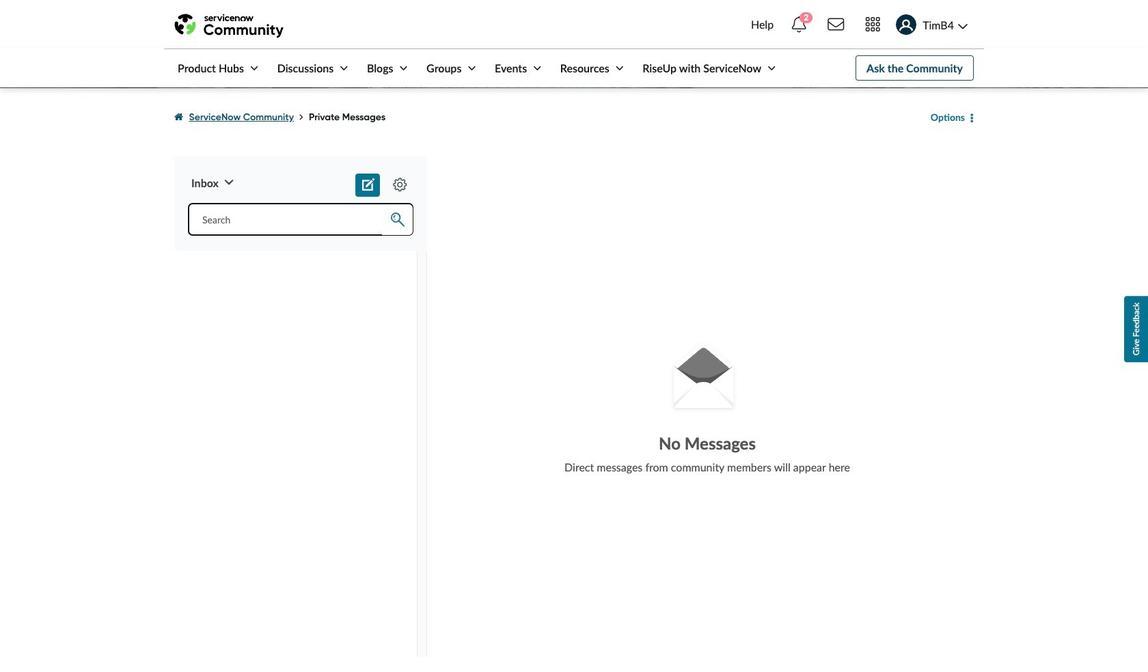 Task type: vqa. For each thing, say whether or not it's contained in the screenshot.
downloads
no



Task type: locate. For each thing, give the bounding box(es) containing it.
menu bar
[[164, 49, 779, 87]]

list
[[174, 98, 922, 136]]



Task type: describe. For each thing, give the bounding box(es) containing it.
timb4 image
[[897, 15, 917, 35]]



